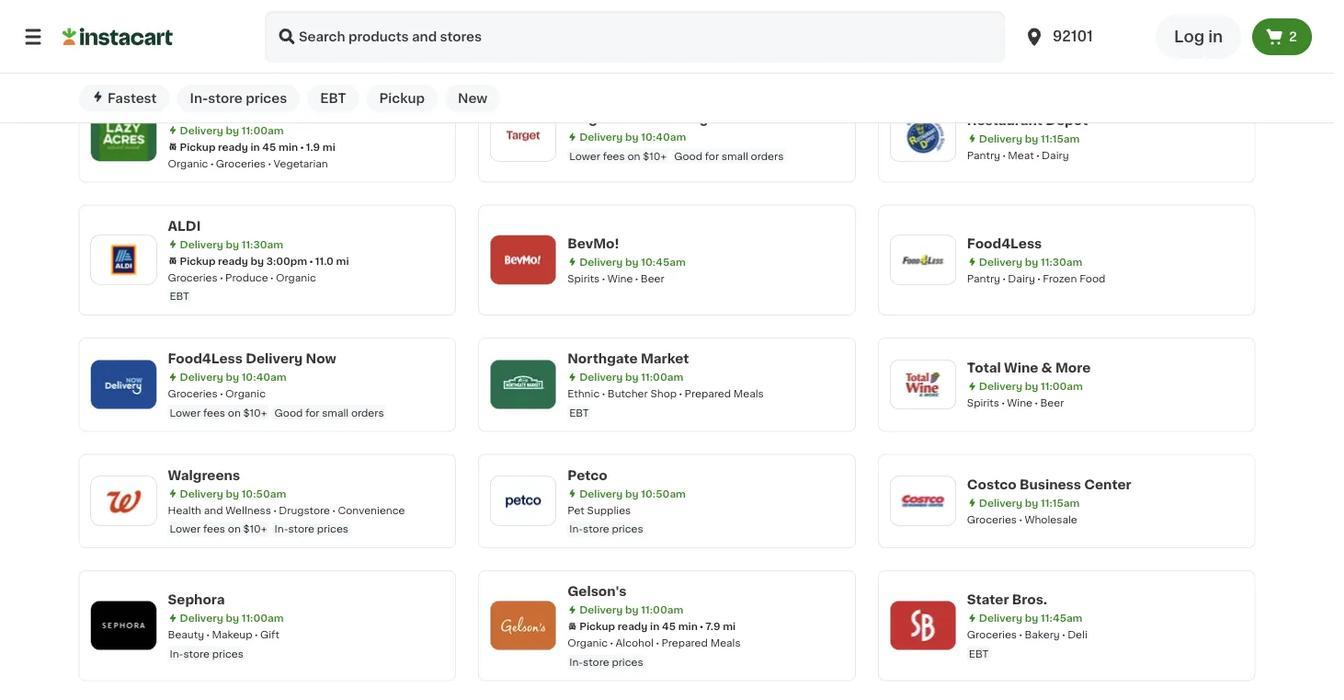 Task type: describe. For each thing, give the bounding box(es) containing it.
food4less logo image
[[900, 236, 947, 284]]

pet supplies in-store prices
[[568, 505, 644, 534]]

mi for gelson's
[[723, 621, 736, 631]]

convenience
[[338, 505, 405, 515]]

on inside health and wellness drugstore convenience lower fees on $10+ in-store prices
[[228, 524, 241, 534]]

by for restaurant depot
[[1025, 133, 1039, 143]]

gift
[[260, 630, 280, 640]]

pet
[[568, 505, 585, 515]]

petco
[[568, 469, 608, 481]]

ready for aldi
[[218, 256, 248, 266]]

11:00am up organic alcohol prepared meals in-store prices
[[641, 605, 684, 615]]

wine for total wine & more
[[1008, 398, 1033, 408]]

2 button
[[1253, 18, 1313, 55]]

fees inside health and wellness drugstore convenience lower fees on $10+ in-store prices
[[203, 524, 225, 534]]

store inside health and wellness drugstore convenience lower fees on $10+ in-store prices
[[288, 524, 315, 534]]

store inside organic alcohol prepared meals in-store prices
[[583, 657, 610, 667]]

delivery for food4less
[[980, 257, 1023, 267]]

delivery by 11:00am for acres
[[180, 125, 284, 135]]

groceries wholesale
[[968, 514, 1078, 524]]

by for lazy acres
[[226, 125, 239, 135]]

food
[[1080, 273, 1106, 283]]

store inside the beauty makeup gift in-store prices
[[183, 648, 210, 659]]

target: fast delivery
[[568, 112, 709, 125]]

groceries organic lower fees on $10+ good for small orders
[[168, 389, 384, 418]]

mi for aldi
[[336, 256, 349, 266]]

on inside groceries organic lower fees on $10+ good for small orders
[[228, 407, 241, 418]]

organic inside groceries produce organic ebt
[[276, 272, 316, 282]]

ethnic
[[568, 389, 600, 399]]

delivery by 11:00am for market
[[580, 372, 684, 382]]

and
[[204, 505, 223, 515]]

11:00am for acres
[[242, 125, 284, 135]]

1.9 mi
[[306, 142, 336, 152]]

prepared inside organic alcohol prepared meals in-store prices
[[662, 638, 708, 648]]

pantry meat dairy
[[968, 150, 1069, 160]]

aldi
[[168, 219, 201, 232]]

delivery by 10:50am up in-store prices
[[180, 9, 286, 19]]

min for lazy acres
[[279, 142, 298, 152]]

organic groceries vegetarian
[[168, 158, 328, 168]]

fastest
[[108, 92, 157, 105]]

alcohol inside organic alcohol prepared meals in-store prices
[[616, 638, 654, 648]]

total wine & more logo image
[[900, 361, 947, 409]]

prices inside pet supplies in-store prices
[[612, 524, 644, 534]]

aldi logo image
[[100, 236, 148, 284]]

shop
[[651, 389, 677, 399]]

1 delivery by 10:45am from the top
[[580, 9, 686, 19]]

food4less delivery now logo image
[[100, 361, 148, 409]]

meals inside ethnic butcher shop prepared meals ebt
[[734, 389, 764, 399]]

11:00am for wine
[[1041, 381, 1084, 392]]

walgreens logo image
[[100, 477, 148, 525]]

by inside delivery by 10:45am link
[[626, 9, 639, 19]]

pickup ready by 3:00pm
[[180, 256, 307, 266]]

min for gelson's
[[679, 621, 698, 631]]

ethnic butcher shop prepared meals ebt
[[568, 389, 764, 418]]

delivery for food4less delivery now
[[180, 372, 223, 382]]

2 delivery by 10:45am from the top
[[580, 257, 686, 267]]

ebt inside groceries produce organic ebt
[[170, 291, 189, 301]]

in-store prices
[[190, 92, 287, 105]]

delivery for aldi
[[180, 239, 223, 249]]

organic inside groceries organic lower fees on $10+ good for small orders
[[225, 389, 266, 399]]

lower fees on $10+ good for small orders
[[570, 151, 784, 161]]

pickup for aldi
[[180, 256, 216, 266]]

11:00am up gift
[[242, 613, 284, 623]]

stater bros.
[[968, 593, 1048, 606]]

beauty
[[168, 630, 204, 640]]

gelson's
[[568, 585, 627, 598]]

groceries down 'acres'
[[216, 158, 266, 168]]

delivery by 10:40am for delivery
[[180, 372, 287, 382]]

in- inside in-store prices button
[[190, 92, 208, 105]]

by for stater bros.
[[1025, 613, 1039, 623]]

11:30am for aldi
[[242, 239, 283, 249]]

wholesale
[[1025, 514, 1078, 524]]

market
[[641, 352, 689, 365]]

drugstore
[[279, 505, 330, 515]]

beauty makeup gift in-store prices
[[168, 630, 280, 659]]

spirits wine beer for total wine & more
[[968, 398, 1065, 408]]

92101
[[1053, 30, 1093, 43]]

10:50am up pet supplies in-store prices
[[641, 488, 686, 498]]

alcohol groceries
[[968, 25, 1063, 35]]

in- inside organic alcohol prepared meals in-store prices
[[570, 657, 583, 667]]

11.0 mi
[[315, 256, 349, 266]]

frozen
[[1043, 273, 1078, 283]]

7.9
[[706, 621, 721, 631]]

beer for bevmo!
[[641, 273, 665, 283]]

walgreens
[[168, 469, 240, 481]]

lazy acres
[[168, 105, 242, 118]]

pantry for restaurant depot
[[968, 150, 1001, 160]]

restaurant depot
[[968, 113, 1089, 126]]

restaurant
[[968, 113, 1043, 126]]

by for target: fast delivery
[[626, 132, 639, 142]]

total
[[968, 362, 1002, 375]]

ebt up lazy
[[170, 44, 189, 54]]

petco logo image
[[500, 477, 548, 525]]

10:50am up 92101
[[1041, 9, 1086, 19]]

groceries for groceries bakery deli ebt
[[968, 630, 1017, 640]]

delivery for total wine & more
[[980, 381, 1023, 392]]

&
[[1042, 362, 1053, 375]]

delivery for lazy acres
[[180, 125, 223, 135]]

delivery for northgate market
[[580, 372, 623, 382]]

costco
[[968, 478, 1017, 491]]

vegetarian
[[274, 158, 328, 168]]

0 vertical spatial small
[[722, 151, 749, 161]]

delivery by 11:30am for food4less
[[980, 257, 1083, 267]]

0 vertical spatial alcohol
[[968, 25, 1006, 35]]

delivery by 11:00am up makeup
[[180, 613, 284, 623]]

delivery by 11:15am for restaurant
[[980, 133, 1080, 143]]

total wine & more
[[968, 362, 1091, 375]]

ready for lazy acres
[[218, 142, 248, 152]]

lower inside groceries organic lower fees on $10+ good for small orders
[[170, 407, 201, 418]]

delivery by 10:50am up alcohol groceries
[[980, 9, 1086, 19]]

0 vertical spatial deli
[[268, 25, 288, 35]]

bakery
[[1025, 630, 1060, 640]]

0 vertical spatial for
[[705, 151, 719, 161]]

for inside groceries organic lower fees on $10+ good for small orders
[[306, 407, 320, 418]]

prices inside button
[[246, 92, 287, 105]]

stater bros. logo image
[[900, 602, 947, 650]]

0 vertical spatial orders
[[751, 151, 784, 161]]

lower inside health and wellness drugstore convenience lower fees on $10+ in-store prices
[[170, 524, 201, 534]]

1.9
[[306, 142, 320, 152]]

pickup button
[[367, 85, 438, 112]]

0 vertical spatial on
[[628, 151, 641, 161]]

mi for lazy acres
[[323, 142, 336, 152]]

pickup ready in 45 min for gelson's
[[580, 621, 698, 631]]

7.9 mi
[[706, 621, 736, 631]]

target:
[[568, 112, 616, 125]]

fastest button
[[79, 85, 170, 112]]

11:45am
[[1041, 613, 1083, 623]]

health and wellness drugstore convenience lower fees on $10+ in-store prices
[[168, 505, 405, 534]]

log
[[1175, 29, 1205, 45]]

business
[[1020, 478, 1082, 491]]

delivery for walgreens
[[180, 488, 223, 498]]

by for aldi
[[226, 239, 239, 249]]



Task type: locate. For each thing, give the bounding box(es) containing it.
1 vertical spatial 10:40am
[[242, 372, 287, 382]]

min left the 7.9
[[679, 621, 698, 631]]

spirits for total wine & more
[[968, 398, 1000, 408]]

log in button
[[1156, 15, 1242, 59]]

92101 button
[[1013, 11, 1145, 63]]

0 vertical spatial beer
[[641, 273, 665, 283]]

good down food4less delivery now
[[275, 407, 303, 418]]

ebt inside groceries bakery deli ebt
[[969, 648, 989, 659]]

1 vertical spatial for
[[306, 407, 320, 418]]

1 horizontal spatial dairy
[[1042, 150, 1069, 160]]

0 vertical spatial food4less
[[968, 237, 1043, 250]]

groceries down aldi
[[168, 272, 218, 282]]

0 vertical spatial mi
[[323, 142, 336, 152]]

2 horizontal spatial mi
[[723, 621, 736, 631]]

by for costco business center
[[1025, 498, 1039, 508]]

store down gelson's
[[583, 657, 610, 667]]

0 horizontal spatial spirits
[[568, 273, 600, 283]]

2 vertical spatial ready
[[618, 621, 648, 631]]

groceries inside groceries organic lower fees on $10+ good for small orders
[[168, 389, 218, 399]]

orders
[[751, 151, 784, 161], [351, 407, 384, 418]]

1 horizontal spatial delivery by 10:40am
[[580, 132, 687, 142]]

1 vertical spatial alcohol
[[616, 638, 654, 648]]

prices inside health and wellness drugstore convenience lower fees on $10+ in-store prices
[[317, 524, 349, 534]]

delivery by 11:30am up pickup ready by 3:00pm
[[180, 239, 283, 249]]

delivery by 11:30am for aldi
[[180, 239, 283, 249]]

0 horizontal spatial small
[[322, 407, 349, 418]]

10:45am
[[641, 9, 686, 19], [641, 257, 686, 267]]

delivery for sephora
[[180, 613, 223, 623]]

beer up market
[[641, 273, 665, 283]]

0 vertical spatial delivery by 11:15am
[[980, 133, 1080, 143]]

deli inside groceries bakery deli ebt
[[1068, 630, 1088, 640]]

1 vertical spatial 45
[[662, 621, 676, 631]]

wine down the bevmo!
[[608, 273, 633, 283]]

lower up walgreens
[[170, 407, 201, 418]]

organic down food4less delivery now
[[225, 389, 266, 399]]

delivery for gelson's
[[580, 605, 623, 615]]

delivery by 11:15am for costco
[[980, 498, 1080, 508]]

store down beauty
[[183, 648, 210, 659]]

11:15am for business
[[1041, 498, 1080, 508]]

mi right 11.0 at the top left of the page
[[336, 256, 349, 266]]

pickup ready in 45 min
[[180, 142, 298, 152], [580, 621, 698, 631]]

None search field
[[265, 11, 1006, 63]]

0 vertical spatial lower
[[570, 151, 601, 161]]

by for total wine & more
[[1025, 381, 1039, 392]]

0 horizontal spatial spirits wine beer
[[568, 273, 665, 283]]

0 horizontal spatial for
[[306, 407, 320, 418]]

wine for bevmo!
[[608, 273, 633, 283]]

target: fast delivery logo image
[[500, 113, 548, 160]]

now
[[306, 352, 336, 365]]

11:00am down 'more'
[[1041, 381, 1084, 392]]

11:00am
[[242, 125, 284, 135], [641, 372, 684, 382], [1041, 381, 1084, 392], [641, 605, 684, 615], [242, 613, 284, 623]]

organic alcohol prepared meals in-store prices
[[568, 638, 741, 667]]

bevmo!
[[568, 237, 620, 250]]

1 vertical spatial 11:30am
[[1041, 257, 1083, 267]]

1 horizontal spatial good
[[674, 151, 703, 161]]

on down food4less delivery now
[[228, 407, 241, 418]]

delivery by 11:00am down gelson's
[[580, 605, 684, 615]]

0 vertical spatial prepared
[[685, 389, 731, 399]]

$10+ inside groceries organic lower fees on $10+ good for small orders
[[243, 407, 267, 418]]

92101 button
[[1024, 11, 1134, 63]]

0 vertical spatial delivery by 10:45am
[[580, 9, 686, 19]]

by for petco
[[626, 488, 639, 498]]

lower
[[570, 151, 601, 161], [170, 407, 201, 418], [170, 524, 201, 534]]

0 vertical spatial 10:45am
[[641, 9, 686, 19]]

wine down total wine & more
[[1008, 398, 1033, 408]]

pickup for lazy acres
[[180, 142, 216, 152]]

pickup down gelson's
[[580, 621, 616, 631]]

0 vertical spatial 10:40am
[[641, 132, 687, 142]]

by for gelson's
[[626, 605, 639, 615]]

1 vertical spatial food4less
[[168, 352, 243, 365]]

10:45am inside delivery by 10:45am link
[[641, 9, 686, 19]]

alcohol left 92101
[[968, 25, 1006, 35]]

prices down makeup
[[212, 648, 244, 659]]

ebt down stater
[[969, 648, 989, 659]]

ebt down aldi
[[170, 291, 189, 301]]

delivery by 11:00am down 'acres'
[[180, 125, 284, 135]]

delivery for costco business center
[[980, 498, 1023, 508]]

ebt
[[170, 44, 189, 54], [320, 92, 346, 105], [170, 291, 189, 301], [570, 407, 589, 418], [969, 648, 989, 659]]

spirits wine beer
[[568, 273, 665, 283], [968, 398, 1065, 408]]

sephora logo image
[[100, 602, 148, 650]]

0 horizontal spatial 10:40am
[[242, 372, 287, 382]]

food4less for food4less
[[968, 237, 1043, 250]]

organic
[[168, 158, 208, 168], [276, 272, 316, 282], [225, 389, 266, 399], [568, 638, 608, 648]]

spirits wine beer down the bevmo!
[[568, 273, 665, 283]]

1 horizontal spatial 10:40am
[[641, 132, 687, 142]]

pickup right ebt button
[[379, 92, 425, 105]]

1 pantry from the top
[[968, 150, 1001, 160]]

groceries up lazy
[[168, 25, 218, 35]]

prepared down the 7.9
[[662, 638, 708, 648]]

2 pantry from the top
[[968, 273, 1001, 283]]

1 horizontal spatial spirits
[[968, 398, 1000, 408]]

10:50am
[[242, 9, 286, 19], [1041, 9, 1086, 19], [242, 488, 286, 498], [641, 488, 686, 498]]

good inside groceries organic lower fees on $10+ good for small orders
[[275, 407, 303, 418]]

in inside button
[[1209, 29, 1223, 45]]

groceries bakery deli ebt
[[968, 630, 1088, 659]]

0 vertical spatial delivery by 11:30am
[[180, 239, 283, 249]]

small
[[722, 151, 749, 161], [322, 407, 349, 418]]

1 vertical spatial dairy
[[1009, 273, 1036, 283]]

produce
[[225, 272, 268, 282]]

0 vertical spatial in
[[1209, 29, 1223, 45]]

1 vertical spatial in
[[251, 142, 260, 152]]

mi right the 7.9
[[723, 621, 736, 631]]

45
[[262, 142, 276, 152], [662, 621, 676, 631]]

in for lazy acres
[[251, 142, 260, 152]]

45 for gelson's
[[662, 621, 676, 631]]

1 vertical spatial good
[[275, 407, 303, 418]]

11:15am up wholesale
[[1041, 498, 1080, 508]]

0 horizontal spatial beer
[[641, 273, 665, 283]]

1 horizontal spatial small
[[722, 151, 749, 161]]

0 horizontal spatial dairy
[[1009, 273, 1036, 283]]

alcohol
[[968, 25, 1006, 35], [616, 638, 654, 648]]

$10+
[[643, 151, 667, 161], [243, 407, 267, 418], [243, 524, 267, 534]]

new button
[[445, 85, 501, 112]]

delivery by 11:00am up butcher
[[580, 372, 684, 382]]

meals right shop in the bottom of the page
[[734, 389, 764, 399]]

food4less down groceries produce organic ebt
[[168, 352, 243, 365]]

groceries for groceries organic lower fees on $10+ good for small orders
[[168, 389, 218, 399]]

0 horizontal spatial pickup ready in 45 min
[[180, 142, 298, 152]]

delivery by 11:15am up groceries wholesale at bottom
[[980, 498, 1080, 508]]

1 vertical spatial spirits wine beer
[[968, 398, 1065, 408]]

0 vertical spatial fees
[[603, 151, 625, 161]]

1 horizontal spatial beer
[[1041, 398, 1065, 408]]

meals inside organic alcohol prepared meals in-store prices
[[711, 638, 741, 648]]

delivery for bevmo!
[[580, 257, 623, 267]]

0 horizontal spatial orders
[[351, 407, 384, 418]]

in for gelson's
[[650, 621, 660, 631]]

0 vertical spatial 11:30am
[[242, 239, 283, 249]]

1 vertical spatial pantry
[[968, 273, 1001, 283]]

11:15am down depot
[[1041, 133, 1080, 143]]

in- inside the beauty makeup gift in-store prices
[[170, 648, 183, 659]]

sephora
[[168, 593, 225, 606]]

groceries produce organic ebt
[[168, 272, 316, 301]]

2 vertical spatial in
[[650, 621, 660, 631]]

ebt inside button
[[320, 92, 346, 105]]

in- inside pet supplies in-store prices
[[570, 524, 583, 534]]

prices down drugstore
[[317, 524, 349, 534]]

0 vertical spatial dairy
[[1042, 150, 1069, 160]]

delivery by 10:50am up 'wellness'
[[180, 488, 286, 498]]

11:15am for depot
[[1041, 133, 1080, 143]]

store inside button
[[208, 92, 243, 105]]

bros.
[[1013, 593, 1048, 606]]

groceries inside groceries produce organic ebt
[[168, 272, 218, 282]]

by for northgate market
[[626, 372, 639, 382]]

0 vertical spatial meals
[[734, 389, 764, 399]]

1 vertical spatial delivery by 11:30am
[[980, 257, 1083, 267]]

northgate
[[568, 352, 638, 365]]

wine
[[608, 273, 633, 283], [1005, 362, 1039, 375], [1008, 398, 1033, 408]]

1 vertical spatial $10+
[[243, 407, 267, 418]]

delivery by 10:45am link
[[479, 0, 856, 68]]

fees inside groceries organic lower fees on $10+ good for small orders
[[203, 407, 225, 418]]

store
[[208, 92, 243, 105], [288, 524, 315, 534], [583, 524, 610, 534], [183, 648, 210, 659], [583, 657, 610, 667]]

ready for gelson's
[[618, 621, 648, 631]]

log in
[[1175, 29, 1223, 45]]

10:50am up 'wellness'
[[242, 488, 286, 498]]

10:40am for fast
[[641, 132, 687, 142]]

1 vertical spatial beer
[[1041, 398, 1065, 408]]

1 10:45am from the top
[[641, 9, 686, 19]]

1 delivery by 11:15am from the top
[[980, 133, 1080, 143]]

1 vertical spatial small
[[322, 407, 349, 418]]

makeup
[[212, 630, 252, 640]]

groceries for groceries produce organic ebt
[[168, 272, 218, 282]]

lower down target:
[[570, 151, 601, 161]]

good down target: fast delivery
[[674, 151, 703, 161]]

groceries down costco
[[968, 514, 1017, 524]]

food4less delivery now
[[168, 352, 336, 365]]

prices left ebt button
[[246, 92, 287, 105]]

pantry left meat
[[968, 150, 1001, 160]]

delivery by 11:00am for wine
[[980, 381, 1084, 392]]

organic down lazy
[[168, 158, 208, 168]]

0 horizontal spatial mi
[[323, 142, 336, 152]]

11:00am for market
[[641, 372, 684, 382]]

groceries
[[168, 25, 218, 35], [1013, 25, 1063, 35], [216, 158, 266, 168], [168, 272, 218, 282], [168, 389, 218, 399], [968, 514, 1017, 524], [968, 630, 1017, 640]]

1 horizontal spatial 45
[[662, 621, 676, 631]]

ebt button
[[307, 85, 359, 112]]

1 vertical spatial fees
[[203, 407, 225, 418]]

ready up organic alcohol prepared meals in-store prices
[[618, 621, 648, 631]]

acres
[[203, 105, 242, 118]]

1 horizontal spatial pickup ready in 45 min
[[580, 621, 698, 631]]

11:30am up frozen
[[1041, 257, 1083, 267]]

0 vertical spatial spirits wine beer
[[568, 273, 665, 283]]

groceries for groceries
[[168, 25, 218, 35]]

prices down supplies
[[612, 524, 644, 534]]

spirits wine beer down total wine & more
[[968, 398, 1065, 408]]

for down now in the left of the page
[[306, 407, 320, 418]]

prices down gelson's
[[612, 657, 644, 667]]

spirits wine beer for bevmo!
[[568, 273, 665, 283]]

spirits for bevmo!
[[568, 273, 600, 283]]

min
[[279, 142, 298, 152], [679, 621, 698, 631]]

in- down drugstore
[[275, 524, 288, 534]]

pickup
[[379, 92, 425, 105], [180, 142, 216, 152], [180, 256, 216, 266], [580, 621, 616, 631]]

delivery by 11:15am
[[980, 133, 1080, 143], [980, 498, 1080, 508]]

deli down 11:45am
[[1068, 630, 1088, 640]]

alcohol down gelson's
[[616, 638, 654, 648]]

0 vertical spatial min
[[279, 142, 298, 152]]

3:00pm
[[266, 256, 307, 266]]

2 delivery by 11:15am from the top
[[980, 498, 1080, 508]]

2 vertical spatial fees
[[203, 524, 225, 534]]

1 vertical spatial delivery by 10:45am
[[580, 257, 686, 267]]

delivery by 11:00am down total wine & more
[[980, 381, 1084, 392]]

pickup ready in 45 min for lazy acres
[[180, 142, 298, 152]]

1 vertical spatial min
[[679, 621, 698, 631]]

1 vertical spatial mi
[[336, 256, 349, 266]]

for down target: fast delivery
[[705, 151, 719, 161]]

by for walgreens
[[226, 488, 239, 498]]

meals
[[734, 389, 764, 399], [711, 638, 741, 648]]

0 vertical spatial spirits
[[568, 273, 600, 283]]

center
[[1085, 478, 1132, 491]]

1 horizontal spatial alcohol
[[968, 25, 1006, 35]]

pantry dairy frozen food
[[968, 273, 1106, 283]]

store down supplies
[[583, 524, 610, 534]]

45 for lazy acres
[[262, 142, 276, 152]]

northgate market
[[568, 352, 689, 365]]

northgate market logo image
[[500, 361, 548, 409]]

2 horizontal spatial in
[[1209, 29, 1223, 45]]

meat
[[1009, 150, 1035, 160]]

prices inside organic alcohol prepared meals in-store prices
[[612, 657, 644, 667]]

2 11:15am from the top
[[1041, 498, 1080, 508]]

wellness
[[226, 505, 271, 515]]

for
[[705, 151, 719, 161], [306, 407, 320, 418]]

0 horizontal spatial alcohol
[[616, 638, 654, 648]]

ebt down ethnic
[[570, 407, 589, 418]]

in up organic alcohol prepared meals in-store prices
[[650, 621, 660, 631]]

meals down 7.9 mi
[[711, 638, 741, 648]]

mi
[[323, 142, 336, 152], [336, 256, 349, 266], [723, 621, 736, 631]]

0 vertical spatial pantry
[[968, 150, 1001, 160]]

delivery by 10:40am down fast
[[580, 132, 687, 142]]

0 horizontal spatial delivery by 11:30am
[[180, 239, 283, 249]]

2 vertical spatial wine
[[1008, 398, 1033, 408]]

1 horizontal spatial deli
[[1068, 630, 1088, 640]]

organic inside organic alcohol prepared meals in-store prices
[[568, 638, 608, 648]]

1 horizontal spatial food4less
[[968, 237, 1043, 250]]

spirits down total at the bottom right of the page
[[968, 398, 1000, 408]]

2 vertical spatial $10+
[[243, 524, 267, 534]]

delivery by 10:50am up supplies
[[580, 488, 686, 498]]

0 horizontal spatial good
[[275, 407, 303, 418]]

instacart logo image
[[63, 26, 173, 48]]

organic down 3:00pm
[[276, 272, 316, 282]]

groceries down stater
[[968, 630, 1017, 640]]

$10+ down food4less delivery now
[[243, 407, 267, 418]]

orders inside groceries organic lower fees on $10+ good for small orders
[[351, 407, 384, 418]]

prepared inside ethnic butcher shop prepared meals ebt
[[685, 389, 731, 399]]

1 11:15am from the top
[[1041, 133, 1080, 143]]

0 vertical spatial 11:15am
[[1041, 133, 1080, 143]]

delivery by 10:40am for fast
[[580, 132, 687, 142]]

costco business center
[[968, 478, 1132, 491]]

pickup down aldi
[[180, 256, 216, 266]]

on down 'wellness'
[[228, 524, 241, 534]]

food4less
[[968, 237, 1043, 250], [168, 352, 243, 365]]

stater
[[968, 593, 1010, 606]]

in- down the pet
[[570, 524, 583, 534]]

0 vertical spatial $10+
[[643, 151, 667, 161]]

0 vertical spatial pickup ready in 45 min
[[180, 142, 298, 152]]

beer down &
[[1041, 398, 1065, 408]]

0 horizontal spatial 11:30am
[[242, 239, 283, 249]]

in- inside health and wellness drugstore convenience lower fees on $10+ in-store prices
[[275, 524, 288, 534]]

$10+ down target: fast delivery
[[643, 151, 667, 161]]

ebt up "1.9 mi"
[[320, 92, 346, 105]]

45 up organic alcohol prepared meals in-store prices
[[662, 621, 676, 631]]

food4less up pantry dairy frozen food
[[968, 237, 1043, 250]]

pickup down lazy acres
[[180, 142, 216, 152]]

1 vertical spatial deli
[[1068, 630, 1088, 640]]

spirits down the bevmo!
[[568, 273, 600, 283]]

ebt inside ethnic butcher shop prepared meals ebt
[[570, 407, 589, 418]]

by for bevmo!
[[626, 257, 639, 267]]

groceries inside groceries bakery deli ebt
[[968, 630, 1017, 640]]

pickup for gelson's
[[580, 621, 616, 631]]

groceries up restaurant depot
[[1013, 25, 1063, 35]]

groceries for groceries wholesale
[[968, 514, 1017, 524]]

1 vertical spatial spirits
[[968, 398, 1000, 408]]

on
[[628, 151, 641, 161], [228, 407, 241, 418], [228, 524, 241, 534]]

delivery by 11:45am
[[980, 613, 1083, 623]]

store inside pet supplies in-store prices
[[583, 524, 610, 534]]

delivery by 11:00am
[[180, 125, 284, 135], [580, 372, 684, 382], [980, 381, 1084, 392], [580, 605, 684, 615], [180, 613, 284, 623]]

in- up lazy acres
[[190, 92, 208, 105]]

Search field
[[265, 11, 1006, 63]]

health
[[168, 505, 201, 515]]

0 vertical spatial good
[[674, 151, 703, 161]]

prepared right shop in the bottom of the page
[[685, 389, 731, 399]]

by for sephora
[[226, 613, 239, 623]]

fees up walgreens
[[203, 407, 225, 418]]

fees down and
[[203, 524, 225, 534]]

gelson's logo image
[[500, 602, 548, 650]]

pickup ready in 45 min up organic groceries vegetarian
[[180, 142, 298, 152]]

0 vertical spatial ready
[[218, 142, 248, 152]]

$10+ inside health and wellness drugstore convenience lower fees on $10+ in-store prices
[[243, 524, 267, 534]]

store down drugstore
[[288, 524, 315, 534]]

fast
[[619, 112, 648, 125]]

2 vertical spatial lower
[[170, 524, 201, 534]]

1 vertical spatial ready
[[218, 256, 248, 266]]

0 vertical spatial 45
[[262, 142, 276, 152]]

1 vertical spatial orders
[[351, 407, 384, 418]]

delivery by 10:40am
[[580, 132, 687, 142], [180, 372, 287, 382]]

lower down "health"
[[170, 524, 201, 534]]

organic down gelson's
[[568, 638, 608, 648]]

depot
[[1046, 113, 1089, 126]]

2
[[1290, 30, 1298, 43]]

1 vertical spatial meals
[[711, 638, 741, 648]]

10:40am for delivery
[[242, 372, 287, 382]]

on down fast
[[628, 151, 641, 161]]

pantry
[[968, 150, 1001, 160], [968, 273, 1001, 283]]

new
[[458, 92, 488, 105]]

0 horizontal spatial 45
[[262, 142, 276, 152]]

wine left &
[[1005, 362, 1039, 375]]

restaurant depot logo image
[[900, 113, 947, 160]]

1 horizontal spatial mi
[[336, 256, 349, 266]]

delivery by 11:30am up pantry dairy frozen food
[[980, 257, 1083, 267]]

10:40am up lower fees on $10+ good for small orders
[[641, 132, 687, 142]]

1 vertical spatial 10:45am
[[641, 257, 686, 267]]

delivery for stater bros.
[[980, 613, 1023, 623]]

0 horizontal spatial delivery by 10:40am
[[180, 372, 287, 382]]

lazy acres logo image
[[100, 113, 148, 160]]

more
[[1056, 362, 1091, 375]]

1 vertical spatial on
[[228, 407, 241, 418]]

in
[[1209, 29, 1223, 45], [251, 142, 260, 152], [650, 621, 660, 631]]

costco business center logo image
[[900, 477, 947, 525]]

ready up produce
[[218, 256, 248, 266]]

delivery by 11:15am down restaurant depot
[[980, 133, 1080, 143]]

butcher
[[608, 389, 648, 399]]

11:30am up pickup ready by 3:00pm
[[242, 239, 283, 249]]

11:00am up organic groceries vegetarian
[[242, 125, 284, 135]]

food4less for food4less delivery now
[[168, 352, 243, 365]]

0 vertical spatial delivery by 10:40am
[[580, 132, 687, 142]]

10:50am up in-store prices
[[242, 9, 286, 19]]

11:30am for food4less
[[1041, 257, 1083, 267]]

in-store prices button
[[177, 85, 300, 112]]

1 vertical spatial 11:15am
[[1041, 498, 1080, 508]]

1 vertical spatial wine
[[1005, 362, 1039, 375]]

2 vertical spatial mi
[[723, 621, 736, 631]]

delivery for restaurant depot
[[980, 133, 1023, 143]]

beer for total wine & more
[[1041, 398, 1065, 408]]

11.0
[[315, 256, 334, 266]]

lazy
[[168, 105, 200, 118]]

by for food4less
[[1025, 257, 1039, 267]]

pickup ready in 45 min up organic alcohol prepared meals in-store prices
[[580, 621, 698, 631]]

small inside groceries organic lower fees on $10+ good for small orders
[[322, 407, 349, 418]]

pantry right food4less logo
[[968, 273, 1001, 283]]

supplies
[[587, 505, 631, 515]]

delivery for petco
[[580, 488, 623, 498]]

1 horizontal spatial 11:30am
[[1041, 257, 1083, 267]]

pickup inside button
[[379, 92, 425, 105]]

11:15am
[[1041, 133, 1080, 143], [1041, 498, 1080, 508]]

by for food4less delivery now
[[226, 372, 239, 382]]

delivery for target: fast delivery
[[580, 132, 623, 142]]

0 horizontal spatial min
[[279, 142, 298, 152]]

in- down beauty
[[170, 648, 183, 659]]

prices inside the beauty makeup gift in-store prices
[[212, 648, 244, 659]]

bevmo! logo image
[[500, 236, 548, 284]]

fees down fast
[[603, 151, 625, 161]]

dairy
[[1042, 150, 1069, 160], [1009, 273, 1036, 283]]

2 10:45am from the top
[[641, 257, 686, 267]]

delivery by 10:50am
[[180, 9, 286, 19], [980, 9, 1086, 19], [180, 488, 286, 498], [580, 488, 686, 498]]

pantry for food4less
[[968, 273, 1001, 283]]



Task type: vqa. For each thing, say whether or not it's contained in the screenshot.
ALDI by
yes



